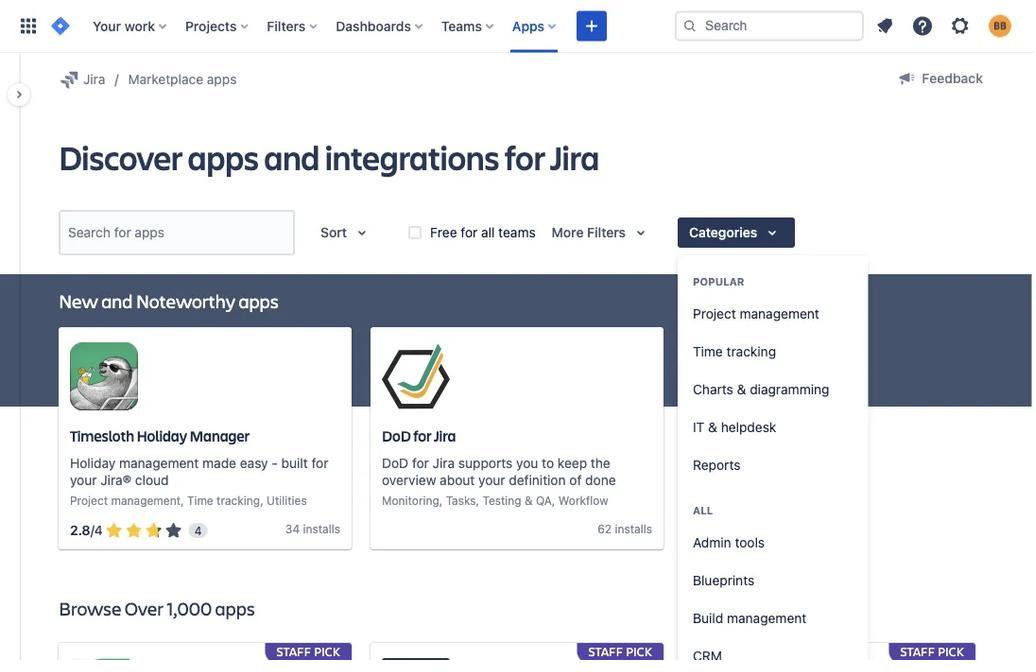 Task type: locate. For each thing, give the bounding box(es) containing it.
1 horizontal spatial tracking
[[727, 344, 777, 359]]

create image
[[581, 15, 604, 37]]

62 install s
[[598, 523, 653, 536]]

apps down projects popup button
[[207, 71, 237, 87]]

apps right '1,000'
[[215, 595, 255, 620]]

1 vertical spatial tracking
[[217, 494, 260, 507]]

1 horizontal spatial and
[[264, 134, 320, 179]]

, left tasks
[[440, 494, 443, 507]]

about
[[440, 472, 475, 488]]

1 vertical spatial project
[[70, 494, 108, 507]]

teams
[[499, 224, 536, 240]]

tracking down easy
[[217, 494, 260, 507]]

filters right more
[[588, 225, 626, 240]]

0 horizontal spatial and
[[101, 288, 133, 313]]

0 vertical spatial time
[[693, 344, 724, 359]]

for for free for all teams
[[461, 224, 478, 240]]

and
[[264, 134, 320, 179], [101, 288, 133, 313]]

your down the 'supports'
[[479, 472, 506, 488]]

1 horizontal spatial filters
[[588, 225, 626, 240]]

tracking down project management
[[727, 344, 777, 359]]

install right the 34
[[303, 523, 335, 536]]

-
[[272, 455, 278, 471]]

diagramming
[[750, 382, 830, 397]]

0 horizontal spatial your
[[70, 472, 97, 488]]

1 staff pick from the left
[[277, 644, 341, 660]]

0 horizontal spatial staff
[[277, 644, 311, 660]]

1 horizontal spatial time
[[693, 344, 724, 359]]

& right charts
[[738, 382, 747, 397]]

appswitcher icon image
[[17, 15, 40, 37]]

install right 62
[[615, 523, 647, 536]]

teams
[[442, 18, 482, 34]]

& left qa
[[525, 494, 533, 507]]

feedback button
[[885, 63, 995, 94]]

holiday management made easy - built for your jira® cloud project management , time tracking , utilities
[[70, 455, 329, 507]]

utilities
[[267, 494, 307, 507]]

2 horizontal spatial pick
[[939, 644, 965, 660]]

3 staff pick from the left
[[901, 644, 965, 660]]

banner
[[0, 0, 1035, 53]]

1 horizontal spatial staff
[[589, 644, 624, 660]]

timesloth
[[70, 426, 134, 446]]

install
[[303, 523, 335, 536], [615, 523, 647, 536]]

holiday down timesloth
[[70, 455, 116, 471]]

your inside dod for jira supports you to keep the overview about your definition of done monitoring , tasks , testing & qa , workflow
[[479, 472, 506, 488]]

management down blueprints button
[[728, 611, 807, 626]]

notifications image
[[874, 15, 897, 37]]

management inside "button"
[[740, 306, 820, 322]]

3 , from the left
[[440, 494, 443, 507]]

management up cloud
[[119, 455, 199, 471]]

for inside dod for jira supports you to keep the overview about your definition of done monitoring , tasks , testing & qa , workflow
[[412, 455, 429, 471]]

jira®
[[101, 472, 132, 488]]

3 staff from the left
[[901, 644, 936, 660]]

2 pick from the left
[[627, 644, 653, 660]]

1 horizontal spatial your
[[479, 472, 506, 488]]

4 right 2.8
[[94, 523, 103, 538]]

management down cloud
[[111, 494, 181, 507]]

0 vertical spatial holiday
[[137, 426, 187, 446]]

staff pick
[[277, 644, 341, 660], [589, 644, 653, 660], [901, 644, 965, 660]]

1 install from the left
[[303, 523, 335, 536]]

jira link
[[59, 68, 105, 91]]

reports
[[693, 457, 741, 473]]

holiday inside holiday management made easy - built for your jira® cloud project management , time tracking , utilities
[[70, 455, 116, 471]]

keep
[[558, 455, 588, 471]]

filters
[[267, 18, 306, 34], [588, 225, 626, 240]]

1 horizontal spatial project
[[693, 306, 737, 322]]

easy
[[240, 455, 268, 471]]

2 s from the left
[[647, 523, 653, 536]]

help image
[[912, 15, 935, 37]]

primary element
[[11, 0, 675, 53]]

0 horizontal spatial s
[[335, 523, 341, 536]]

s right 62
[[647, 523, 653, 536]]

apps down marketplace apps link
[[188, 134, 259, 179]]

dod for dod for jira supports you to keep the overview about your definition of done monitoring , tasks , testing & qa , workflow
[[382, 455, 409, 471]]

dod inside dod for jira supports you to keep the overview about your definition of done monitoring , tasks , testing & qa , workflow
[[382, 455, 409, 471]]

build management button
[[678, 600, 869, 638]]

2 staff from the left
[[589, 644, 624, 660]]

3 pick from the left
[[939, 644, 965, 660]]

2 horizontal spatial staff
[[901, 644, 936, 660]]

definition
[[509, 472, 566, 488]]

built
[[282, 455, 308, 471]]

0 horizontal spatial filters
[[267, 18, 306, 34]]

& right it
[[709, 420, 718, 435]]

2.8
[[70, 523, 91, 538]]

1 vertical spatial &
[[709, 420, 718, 435]]

free
[[430, 224, 457, 240]]

apps
[[513, 18, 545, 34]]

, left utilities
[[260, 494, 264, 507]]

management inside button
[[728, 611, 807, 626]]

helpdesk
[[722, 420, 777, 435]]

0 horizontal spatial install
[[303, 523, 335, 536]]

project management button
[[678, 295, 869, 333]]

Search for apps field
[[62, 216, 291, 250]]

context icon image
[[59, 68, 81, 91], [59, 68, 81, 91]]

project
[[693, 306, 737, 322], [70, 494, 108, 507]]

management up time tracking button
[[740, 306, 820, 322]]

1 vertical spatial dod
[[382, 455, 409, 471]]

,
[[181, 494, 184, 507], [260, 494, 264, 507], [440, 494, 443, 507], [476, 494, 480, 507], [552, 494, 556, 507]]

0 horizontal spatial project
[[70, 494, 108, 507]]

staff
[[277, 644, 311, 660], [589, 644, 624, 660], [901, 644, 936, 660]]

apps button
[[507, 11, 564, 41]]

management
[[740, 306, 820, 322], [119, 455, 199, 471], [111, 494, 181, 507], [728, 611, 807, 626]]

1 horizontal spatial staff pick
[[589, 644, 653, 660]]

pick
[[314, 644, 341, 660], [627, 644, 653, 660], [939, 644, 965, 660]]

build
[[693, 611, 724, 626]]

jira software image
[[49, 15, 72, 37], [49, 15, 72, 37]]

dashboards button
[[330, 11, 430, 41]]

it & helpdesk button
[[678, 409, 869, 447]]

1 vertical spatial holiday
[[70, 455, 116, 471]]

project management
[[693, 306, 820, 322]]

0 vertical spatial dod
[[382, 426, 411, 446]]

1 dod from the top
[[382, 426, 411, 446]]

it
[[693, 420, 705, 435]]

1 horizontal spatial install
[[615, 523, 647, 536]]

1 vertical spatial and
[[101, 288, 133, 313]]

your left jira®
[[70, 472, 97, 488]]

1 vertical spatial time
[[187, 494, 214, 507]]

0 horizontal spatial holiday
[[70, 455, 116, 471]]

over
[[125, 595, 164, 620]]

0 horizontal spatial &
[[525, 494, 533, 507]]

filters button
[[261, 11, 325, 41]]

s for 62 install s
[[647, 523, 653, 536]]

testing
[[483, 494, 522, 507]]

project up 2.8 / 4
[[70, 494, 108, 507]]

1 your from the left
[[70, 472, 97, 488]]

popular group
[[678, 255, 869, 490]]

menu
[[678, 255, 869, 660]]

4 , from the left
[[476, 494, 480, 507]]

integrations
[[325, 134, 500, 179]]

for inside holiday management made easy - built for your jira® cloud project management , time tracking , utilities
[[312, 455, 329, 471]]

teams button
[[436, 11, 501, 41]]

, left testing at the bottom of page
[[476, 494, 480, 507]]

4 down holiday management made easy - built for your jira® cloud project management , time tracking , utilities
[[195, 524, 202, 537]]

your
[[70, 472, 97, 488], [479, 472, 506, 488]]

s right the 34
[[335, 523, 341, 536]]

2 horizontal spatial &
[[738, 382, 747, 397]]

62
[[598, 523, 612, 536]]

feedback
[[923, 70, 984, 86]]

filters right projects popup button
[[267, 18, 306, 34]]

&
[[738, 382, 747, 397], [709, 420, 718, 435], [525, 494, 533, 507]]

5 , from the left
[[552, 494, 556, 507]]

project down the 'popular'
[[693, 306, 737, 322]]

marketplace apps
[[128, 71, 237, 87]]

blueprints
[[693, 573, 755, 588]]

1 horizontal spatial s
[[647, 523, 653, 536]]

0 vertical spatial filters
[[267, 18, 306, 34]]

time down made
[[187, 494, 214, 507]]

1 horizontal spatial &
[[709, 420, 718, 435]]

, down timesloth holiday manager in the left of the page
[[181, 494, 184, 507]]

menu containing project management
[[678, 255, 869, 660]]

/
[[91, 523, 94, 538]]

1 pick from the left
[[314, 644, 341, 660]]

1 , from the left
[[181, 494, 184, 507]]

1 s from the left
[[335, 523, 341, 536]]

noteworthy
[[136, 288, 236, 313]]

dod
[[382, 426, 411, 446], [382, 455, 409, 471]]

admin tools button
[[678, 524, 869, 562]]

0 horizontal spatial pick
[[314, 644, 341, 660]]

0 vertical spatial tracking
[[727, 344, 777, 359]]

workflow
[[559, 494, 609, 507]]

dod for jira supports you to keep the overview about your definition of done monitoring , tasks , testing & qa , workflow
[[382, 455, 616, 507]]

0 horizontal spatial time
[[187, 494, 214, 507]]

0 horizontal spatial staff pick
[[277, 644, 341, 660]]

1 horizontal spatial holiday
[[137, 426, 187, 446]]

banner containing your work
[[0, 0, 1035, 53]]

install for 34
[[303, 523, 335, 536]]

time inside holiday management made easy - built for your jira® cloud project management , time tracking , utilities
[[187, 494, 214, 507]]

0 vertical spatial &
[[738, 382, 747, 397]]

tasks
[[446, 494, 476, 507]]

0 vertical spatial project
[[693, 306, 737, 322]]

2 your from the left
[[479, 472, 506, 488]]

, down definition
[[552, 494, 556, 507]]

1 horizontal spatial pick
[[627, 644, 653, 660]]

0 horizontal spatial tracking
[[217, 494, 260, 507]]

apps
[[207, 71, 237, 87], [188, 134, 259, 179], [239, 288, 279, 313], [215, 595, 255, 620]]

timesloth holiday manager
[[70, 426, 250, 446]]

2 dod from the top
[[382, 455, 409, 471]]

2 horizontal spatial staff pick
[[901, 644, 965, 660]]

tracking
[[727, 344, 777, 359], [217, 494, 260, 507]]

& for helpdesk
[[709, 420, 718, 435]]

holiday up cloud
[[137, 426, 187, 446]]

charts & diagramming button
[[678, 371, 869, 409]]

2 install from the left
[[615, 523, 647, 536]]

admin
[[693, 535, 732, 551]]

time up charts
[[693, 344, 724, 359]]

1 horizontal spatial 4
[[195, 524, 202, 537]]

management for project
[[740, 306, 820, 322]]

s for 34 install s
[[335, 523, 341, 536]]

2 vertical spatial &
[[525, 494, 533, 507]]



Task type: describe. For each thing, give the bounding box(es) containing it.
done
[[586, 472, 616, 488]]

monitoring
[[382, 494, 440, 507]]

dod for jira
[[382, 426, 456, 446]]

build management
[[693, 611, 807, 626]]

time tracking
[[693, 344, 777, 359]]

management for holiday
[[119, 455, 199, 471]]

manager
[[190, 426, 250, 446]]

work
[[125, 18, 155, 34]]

charts & diagramming
[[693, 382, 830, 397]]

discover apps and integrations for jira
[[59, 134, 600, 179]]

made
[[203, 455, 237, 471]]

sort
[[321, 225, 347, 240]]

& inside dod for jira supports you to keep the overview about your definition of done monitoring , tasks , testing & qa , workflow
[[525, 494, 533, 507]]

1 staff from the left
[[277, 644, 311, 660]]

marketplace
[[128, 71, 203, 87]]

dod for jira image
[[382, 342, 450, 411]]

install for 62
[[615, 523, 647, 536]]

tracking inside button
[[727, 344, 777, 359]]

browse over 1,000 apps
[[59, 595, 255, 620]]

2 , from the left
[[260, 494, 264, 507]]

34
[[286, 523, 300, 536]]

your work
[[93, 18, 155, 34]]

dashboards
[[336, 18, 411, 34]]

dod for dod for jira
[[382, 426, 411, 446]]

0 vertical spatial and
[[264, 134, 320, 179]]

projects button
[[180, 11, 256, 41]]

discover
[[59, 134, 182, 179]]

your inside holiday management made easy - built for your jira® cloud project management , time tracking , utilities
[[70, 472, 97, 488]]

projects
[[185, 18, 237, 34]]

tracking inside holiday management made easy - built for your jira® cloud project management , time tracking , utilities
[[217, 494, 260, 507]]

more
[[552, 225, 584, 240]]

for for dod for jira
[[414, 426, 432, 446]]

your
[[93, 18, 121, 34]]

cloud
[[135, 472, 169, 488]]

all
[[693, 505, 714, 517]]

reports button
[[678, 447, 869, 484]]

1,000
[[167, 595, 212, 620]]

filters inside dropdown button
[[267, 18, 306, 34]]

2.8 / 4
[[70, 523, 103, 538]]

blueprints button
[[678, 562, 869, 600]]

tools
[[736, 535, 765, 551]]

overview
[[382, 472, 437, 488]]

settings image
[[950, 15, 973, 37]]

supports
[[459, 455, 513, 471]]

browse
[[59, 595, 122, 620]]

all
[[482, 224, 495, 240]]

time tracking button
[[678, 333, 869, 371]]

34 install s
[[286, 523, 341, 536]]

categories
[[690, 225, 758, 240]]

more filters
[[552, 225, 626, 240]]

you
[[517, 455, 539, 471]]

sidebar navigation image
[[0, 76, 42, 114]]

new and noteworthy apps
[[59, 288, 279, 313]]

the
[[591, 455, 611, 471]]

of
[[570, 472, 582, 488]]

time inside time tracking button
[[693, 344, 724, 359]]

your work button
[[87, 11, 174, 41]]

your profile and settings image
[[990, 15, 1012, 37]]

2 staff pick from the left
[[589, 644, 653, 660]]

search image
[[683, 18, 698, 34]]

for for dod for jira supports you to keep the overview about your definition of done monitoring , tasks , testing & qa , workflow
[[412, 455, 429, 471]]

apps right noteworthy
[[239, 288, 279, 313]]

new
[[59, 288, 98, 313]]

free for all teams
[[430, 224, 536, 240]]

Search field
[[675, 11, 865, 41]]

admin tools
[[693, 535, 765, 551]]

all group
[[678, 484, 869, 660]]

popular
[[693, 276, 745, 288]]

0 horizontal spatial 4
[[94, 523, 103, 538]]

project inside holiday management made easy - built for your jira® cloud project management , time tracking , utilities
[[70, 494, 108, 507]]

qa
[[536, 494, 552, 507]]

management for build
[[728, 611, 807, 626]]

project inside "button"
[[693, 306, 737, 322]]

it & helpdesk
[[693, 420, 777, 435]]

jira inside dod for jira supports you to keep the overview about your definition of done monitoring , tasks , testing & qa , workflow
[[433, 455, 455, 471]]

1 vertical spatial filters
[[588, 225, 626, 240]]

timesloth holiday manager image
[[70, 342, 138, 411]]

charts
[[693, 382, 734, 397]]

to
[[542, 455, 555, 471]]

marketplace apps link
[[128, 68, 237, 91]]

& for diagramming
[[738, 382, 747, 397]]



Task type: vqa. For each thing, say whether or not it's contained in the screenshot.
Standard on the top right of page
no



